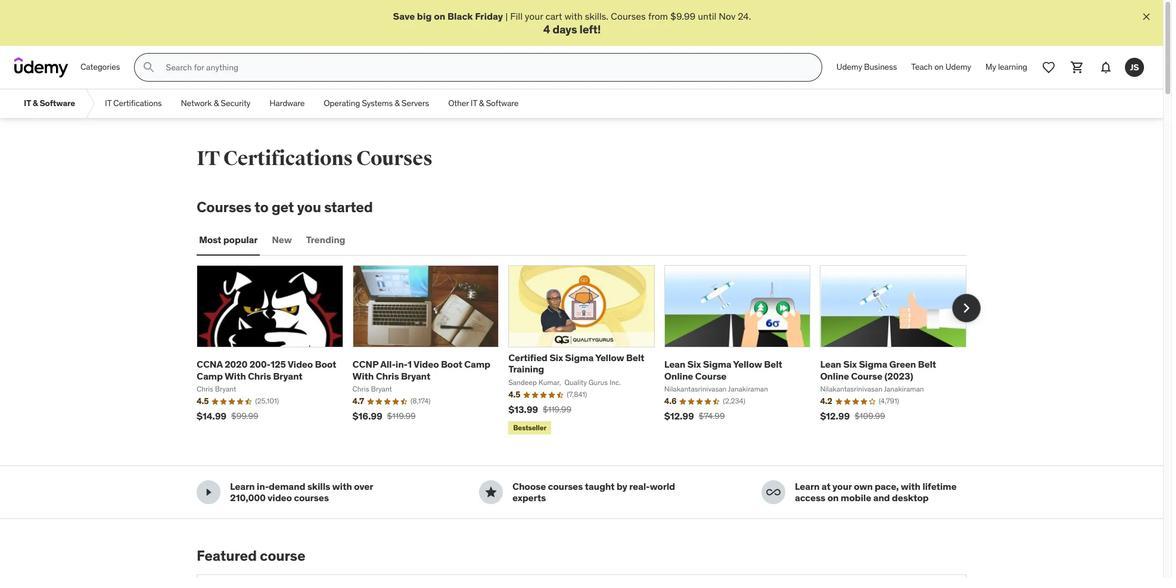 Task type: locate. For each thing, give the bounding box(es) containing it.
0 horizontal spatial yellow
[[596, 352, 625, 364]]

boot left ccnp
[[315, 359, 336, 370]]

learn inside "learn at your own pace, with lifetime access on mobile and desktop"
[[795, 481, 820, 493]]

course inside lean six sigma green belt online course (2023)
[[852, 370, 883, 382]]

24.
[[738, 10, 752, 22]]

2 horizontal spatial with
[[901, 481, 921, 493]]

2 boot from the left
[[441, 359, 462, 370]]

2 with from the left
[[353, 370, 374, 382]]

all-
[[380, 359, 396, 370]]

access
[[795, 492, 826, 504]]

other it & software
[[448, 98, 519, 109]]

boot for ccnp all-in-1 video boot camp with chris bryant
[[441, 359, 462, 370]]

1 bryant from the left
[[273, 370, 303, 382]]

categories
[[80, 62, 120, 72]]

other it & software link
[[439, 90, 528, 118]]

0 horizontal spatial udemy
[[837, 62, 863, 72]]

your
[[525, 10, 543, 22], [833, 481, 852, 493]]

2 course from the left
[[852, 370, 883, 382]]

lean inside lean six sigma green belt online course (2023)
[[821, 359, 842, 370]]

learn inside the learn in-demand skills with over 210,000 video courses
[[230, 481, 255, 493]]

in-
[[396, 359, 408, 370], [257, 481, 269, 493]]

0 horizontal spatial boot
[[315, 359, 336, 370]]

with left all-
[[353, 370, 374, 382]]

0 horizontal spatial belt
[[627, 352, 645, 364]]

0 vertical spatial certifications
[[113, 98, 162, 109]]

network
[[181, 98, 212, 109]]

0 horizontal spatial with
[[332, 481, 352, 493]]

security
[[221, 98, 251, 109]]

mobile
[[841, 492, 872, 504]]

your inside save big on black friday | fill your cart with skills. courses from $9.99 until nov 24. 4 days left!
[[525, 10, 543, 22]]

& down udemy image
[[33, 98, 38, 109]]

in- inside the learn in-demand skills with over 210,000 video courses
[[257, 481, 269, 493]]

it certifications
[[105, 98, 162, 109]]

0 horizontal spatial camp
[[197, 370, 223, 382]]

0 vertical spatial on
[[434, 10, 446, 22]]

0 horizontal spatial learn
[[230, 481, 255, 493]]

1 horizontal spatial lean
[[821, 359, 842, 370]]

courses left from
[[611, 10, 646, 22]]

six inside certified six sigma yellow belt training
[[550, 352, 563, 364]]

(2023)
[[885, 370, 914, 382]]

chris right 2020
[[248, 370, 271, 382]]

learn right medium icon
[[230, 481, 255, 493]]

new
[[272, 234, 292, 246]]

belt inside certified six sigma yellow belt training
[[627, 352, 645, 364]]

belt inside lean six sigma green belt online course (2023)
[[919, 359, 937, 370]]

bryant inside ccna 2020 200-125 video boot camp with chris bryant
[[273, 370, 303, 382]]

certifications inside the it certifications link
[[113, 98, 162, 109]]

online inside lean six sigma green belt online course (2023)
[[821, 370, 850, 382]]

boot right 1
[[441, 359, 462, 370]]

online
[[665, 370, 694, 382], [821, 370, 850, 382]]

2 vertical spatial on
[[828, 492, 839, 504]]

bryant
[[273, 370, 303, 382], [401, 370, 431, 382]]

1 horizontal spatial chris
[[376, 370, 399, 382]]

courses down operating systems & servers link at the top of page
[[357, 146, 433, 171]]

online inside lean six sigma yellow belt online course
[[665, 370, 694, 382]]

2 horizontal spatial belt
[[919, 359, 937, 370]]

bryant inside ccnp all-in-1 video boot camp with chris bryant
[[401, 370, 431, 382]]

1 horizontal spatial online
[[821, 370, 850, 382]]

it for it & software
[[24, 98, 31, 109]]

udemy left business
[[837, 62, 863, 72]]

on right big
[[434, 10, 446, 22]]

certifications down submit search image
[[113, 98, 162, 109]]

0 horizontal spatial bryant
[[273, 370, 303, 382]]

courses to get you started
[[197, 198, 373, 217]]

arrow pointing to subcategory menu links image
[[85, 90, 95, 118]]

friday
[[475, 10, 503, 22]]

six inside lean six sigma yellow belt online course
[[688, 359, 701, 370]]

video right 1
[[414, 359, 439, 370]]

& left servers
[[395, 98, 400, 109]]

2 vertical spatial courses
[[197, 198, 252, 217]]

medium image left experts
[[484, 486, 498, 500]]

camp left 2020
[[197, 370, 223, 382]]

1 learn from the left
[[230, 481, 255, 493]]

lean six sigma yellow belt online course link
[[665, 359, 783, 382]]

course for green
[[852, 370, 883, 382]]

1 horizontal spatial with
[[353, 370, 374, 382]]

1 horizontal spatial learn
[[795, 481, 820, 493]]

0 horizontal spatial online
[[665, 370, 694, 382]]

1 horizontal spatial sigma
[[703, 359, 732, 370]]

camp inside ccna 2020 200-125 video boot camp with chris bryant
[[197, 370, 223, 382]]

1 horizontal spatial on
[[828, 492, 839, 504]]

online for lean six sigma yellow belt online course
[[665, 370, 694, 382]]

belt
[[627, 352, 645, 364], [764, 359, 783, 370], [919, 359, 937, 370]]

boot inside ccna 2020 200-125 video boot camp with chris bryant
[[315, 359, 336, 370]]

course inside lean six sigma yellow belt online course
[[696, 370, 727, 382]]

network & security
[[181, 98, 251, 109]]

0 horizontal spatial software
[[40, 98, 75, 109]]

certifications up courses to get you started
[[223, 146, 353, 171]]

1 horizontal spatial video
[[414, 359, 439, 370]]

yellow inside lean six sigma yellow belt online course
[[734, 359, 762, 370]]

1 horizontal spatial software
[[486, 98, 519, 109]]

1 online from the left
[[665, 370, 694, 382]]

hardware
[[270, 98, 305, 109]]

udemy left my
[[946, 62, 972, 72]]

&
[[33, 98, 38, 109], [214, 98, 219, 109], [395, 98, 400, 109], [479, 98, 484, 109]]

1 horizontal spatial boot
[[441, 359, 462, 370]]

1 vertical spatial courses
[[357, 146, 433, 171]]

0 horizontal spatial course
[[696, 370, 727, 382]]

sigma inside lean six sigma green belt online course (2023)
[[859, 359, 888, 370]]

1 horizontal spatial certifications
[[223, 146, 353, 171]]

1 horizontal spatial your
[[833, 481, 852, 493]]

with inside ccna 2020 200-125 video boot camp with chris bryant
[[225, 370, 246, 382]]

0 horizontal spatial on
[[434, 10, 446, 22]]

with for ccna
[[225, 370, 246, 382]]

2 online from the left
[[821, 370, 850, 382]]

2 medium image from the left
[[767, 486, 781, 500]]

six
[[550, 352, 563, 364], [688, 359, 701, 370], [844, 359, 857, 370]]

0 vertical spatial courses
[[611, 10, 646, 22]]

cart
[[546, 10, 563, 22]]

0 horizontal spatial courses
[[197, 198, 252, 217]]

1 vertical spatial in-
[[257, 481, 269, 493]]

& left security at top
[[214, 98, 219, 109]]

teach
[[912, 62, 933, 72]]

software
[[40, 98, 75, 109], [486, 98, 519, 109]]

certifications
[[113, 98, 162, 109], [223, 146, 353, 171]]

2 lean from the left
[[821, 359, 842, 370]]

my learning link
[[979, 53, 1035, 82]]

lean
[[665, 359, 686, 370], [821, 359, 842, 370]]

0 horizontal spatial in-
[[257, 481, 269, 493]]

yellow inside certified six sigma yellow belt training
[[596, 352, 625, 364]]

with
[[565, 10, 583, 22], [332, 481, 352, 493], [901, 481, 921, 493]]

1 horizontal spatial bryant
[[401, 370, 431, 382]]

software left arrow pointing to subcategory menu links image
[[40, 98, 75, 109]]

2 software from the left
[[486, 98, 519, 109]]

ccnp
[[353, 359, 379, 370]]

video right 125
[[288, 359, 313, 370]]

certified
[[509, 352, 548, 364]]

js
[[1131, 62, 1140, 73]]

courses up most popular at the top of page
[[197, 198, 252, 217]]

most
[[199, 234, 221, 246]]

medium image
[[484, 486, 498, 500], [767, 486, 781, 500]]

sigma for lean six sigma green belt online course (2023)
[[859, 359, 888, 370]]

with right the pace,
[[901, 481, 921, 493]]

0 horizontal spatial with
[[225, 370, 246, 382]]

boot inside ccnp all-in-1 video boot camp with chris bryant
[[441, 359, 462, 370]]

1 video from the left
[[288, 359, 313, 370]]

0 horizontal spatial certifications
[[113, 98, 162, 109]]

1 with from the left
[[225, 370, 246, 382]]

2 horizontal spatial six
[[844, 359, 857, 370]]

your right fill on the left
[[525, 10, 543, 22]]

0 horizontal spatial your
[[525, 10, 543, 22]]

skills.
[[585, 10, 609, 22]]

lean for lean six sigma green belt online course (2023)
[[821, 359, 842, 370]]

video inside ccna 2020 200-125 video boot camp with chris bryant
[[288, 359, 313, 370]]

camp left training
[[464, 359, 491, 370]]

2 learn from the left
[[795, 481, 820, 493]]

0 horizontal spatial lean
[[665, 359, 686, 370]]

chris inside ccnp all-in-1 video boot camp with chris bryant
[[376, 370, 399, 382]]

2 chris from the left
[[376, 370, 399, 382]]

it down network & security link
[[197, 146, 220, 171]]

bryant right 200-
[[273, 370, 303, 382]]

1 course from the left
[[696, 370, 727, 382]]

with left 200-
[[225, 370, 246, 382]]

0 horizontal spatial chris
[[248, 370, 271, 382]]

my
[[986, 62, 997, 72]]

on left mobile
[[828, 492, 839, 504]]

left!
[[580, 22, 601, 37]]

1 horizontal spatial with
[[565, 10, 583, 22]]

it for it certifications
[[105, 98, 111, 109]]

0 horizontal spatial courses
[[294, 492, 329, 504]]

it
[[24, 98, 31, 109], [105, 98, 111, 109], [471, 98, 477, 109], [197, 146, 220, 171]]

1 horizontal spatial udemy
[[946, 62, 972, 72]]

on right teach
[[935, 62, 944, 72]]

1 boot from the left
[[315, 359, 336, 370]]

sigma inside certified six sigma yellow belt training
[[565, 352, 594, 364]]

it & software link
[[14, 90, 85, 118]]

125
[[271, 359, 286, 370]]

certifications for it certifications courses
[[223, 146, 353, 171]]

boot for ccna 2020 200-125 video boot camp with chris bryant
[[315, 359, 336, 370]]

udemy
[[837, 62, 863, 72], [946, 62, 972, 72]]

lean six sigma green belt online course (2023) link
[[821, 359, 937, 382]]

belt inside lean six sigma yellow belt online course
[[764, 359, 783, 370]]

1 horizontal spatial six
[[688, 359, 701, 370]]

1 chris from the left
[[248, 370, 271, 382]]

1 horizontal spatial medium image
[[767, 486, 781, 500]]

sigma for certified six sigma yellow belt training
[[565, 352, 594, 364]]

learn left at
[[795, 481, 820, 493]]

chris left 1
[[376, 370, 399, 382]]

2 horizontal spatial sigma
[[859, 359, 888, 370]]

with inside "learn at your own pace, with lifetime access on mobile and desktop"
[[901, 481, 921, 493]]

Search for anything text field
[[164, 57, 808, 78]]

1 medium image from the left
[[484, 486, 498, 500]]

0 horizontal spatial sigma
[[565, 352, 594, 364]]

other
[[448, 98, 469, 109]]

1 lean from the left
[[665, 359, 686, 370]]

sigma inside lean six sigma yellow belt online course
[[703, 359, 732, 370]]

4
[[544, 22, 550, 37]]

with inside save big on black friday | fill your cart with skills. courses from $9.99 until nov 24. 4 days left!
[[565, 10, 583, 22]]

0 horizontal spatial medium image
[[484, 486, 498, 500]]

& right 'other'
[[479, 98, 484, 109]]

most popular
[[199, 234, 258, 246]]

software down the search for anything text field
[[486, 98, 519, 109]]

2 horizontal spatial on
[[935, 62, 944, 72]]

2 bryant from the left
[[401, 370, 431, 382]]

in- right medium icon
[[257, 481, 269, 493]]

1 horizontal spatial camp
[[464, 359, 491, 370]]

1 horizontal spatial belt
[[764, 359, 783, 370]]

it down udemy image
[[24, 98, 31, 109]]

courses inside save big on black friday | fill your cart with skills. courses from $9.99 until nov 24. 4 days left!
[[611, 10, 646, 22]]

0 horizontal spatial six
[[550, 352, 563, 364]]

medium image left access at the right bottom
[[767, 486, 781, 500]]

on
[[434, 10, 446, 22], [935, 62, 944, 72], [828, 492, 839, 504]]

1 horizontal spatial yellow
[[734, 359, 762, 370]]

in- inside ccnp all-in-1 video boot camp with chris bryant
[[396, 359, 408, 370]]

2 video from the left
[[414, 359, 439, 370]]

bryant right all-
[[401, 370, 431, 382]]

courses right video
[[294, 492, 329, 504]]

chris inside ccna 2020 200-125 video boot camp with chris bryant
[[248, 370, 271, 382]]

1 horizontal spatial in-
[[396, 359, 408, 370]]

with inside ccnp all-in-1 video boot camp with chris bryant
[[353, 370, 374, 382]]

chris
[[248, 370, 271, 382], [376, 370, 399, 382]]

it right arrow pointing to subcategory menu links image
[[105, 98, 111, 109]]

1 horizontal spatial course
[[852, 370, 883, 382]]

you
[[297, 198, 321, 217]]

with left "over"
[[332, 481, 352, 493]]

1 vertical spatial certifications
[[223, 146, 353, 171]]

udemy business link
[[830, 53, 905, 82]]

yellow
[[596, 352, 625, 364], [734, 359, 762, 370]]

0 vertical spatial in-
[[396, 359, 408, 370]]

courses left taught
[[548, 481, 583, 493]]

0 horizontal spatial video
[[288, 359, 313, 370]]

video inside ccnp all-in-1 video boot camp with chris bryant
[[414, 359, 439, 370]]

0 vertical spatial your
[[525, 10, 543, 22]]

wishlist image
[[1042, 60, 1056, 75]]

six inside lean six sigma green belt online course (2023)
[[844, 359, 857, 370]]

in- right ccnp
[[396, 359, 408, 370]]

featured
[[197, 547, 257, 565]]

2 horizontal spatial courses
[[611, 10, 646, 22]]

medium image
[[202, 486, 216, 500]]

six for lean six sigma yellow belt online course
[[688, 359, 701, 370]]

course
[[696, 370, 727, 382], [852, 370, 883, 382]]

camp inside ccnp all-in-1 video boot camp with chris bryant
[[464, 359, 491, 370]]

with up 'days'
[[565, 10, 583, 22]]

with inside the learn in-demand skills with over 210,000 video courses
[[332, 481, 352, 493]]

your right at
[[833, 481, 852, 493]]

camp
[[464, 359, 491, 370], [197, 370, 223, 382]]

yellow for lean six sigma yellow belt online course
[[734, 359, 762, 370]]

lean inside lean six sigma yellow belt online course
[[665, 359, 686, 370]]

by
[[617, 481, 628, 493]]

1 horizontal spatial courses
[[548, 481, 583, 493]]

1 vertical spatial your
[[833, 481, 852, 493]]

learn
[[230, 481, 255, 493], [795, 481, 820, 493]]

belt for certified six sigma yellow belt training
[[627, 352, 645, 364]]

ccnp all-in-1 video boot camp with chris bryant link
[[353, 359, 491, 382]]



Task type: vqa. For each thing, say whether or not it's contained in the screenshot.
IT associated with IT & Software
yes



Task type: describe. For each thing, give the bounding box(es) containing it.
1 udemy from the left
[[837, 62, 863, 72]]

days
[[553, 22, 577, 37]]

1
[[408, 359, 412, 370]]

1 & from the left
[[33, 98, 38, 109]]

belt for lean six sigma green belt online course (2023)
[[919, 359, 937, 370]]

it right 'other'
[[471, 98, 477, 109]]

bryant for 125
[[273, 370, 303, 382]]

2 & from the left
[[214, 98, 219, 109]]

trending button
[[304, 226, 348, 255]]

ccna 2020 200-125 video boot camp with chris bryant link
[[197, 359, 336, 382]]

green
[[890, 359, 917, 370]]

and
[[874, 492, 890, 504]]

until
[[698, 10, 717, 22]]

shopping cart with 0 items image
[[1071, 60, 1085, 75]]

world
[[650, 481, 675, 493]]

servers
[[402, 98, 429, 109]]

210,000
[[230, 492, 266, 504]]

save big on black friday | fill your cart with skills. courses from $9.99 until nov 24. 4 days left!
[[393, 10, 752, 37]]

experts
[[513, 492, 546, 504]]

learn in-demand skills with over 210,000 video courses
[[230, 481, 373, 504]]

chris for in-
[[376, 370, 399, 382]]

chris for 200-
[[248, 370, 271, 382]]

network & security link
[[171, 90, 260, 118]]

belt for lean six sigma yellow belt online course
[[764, 359, 783, 370]]

started
[[324, 198, 373, 217]]

next image
[[958, 299, 977, 318]]

to
[[255, 198, 269, 217]]

2 udemy from the left
[[946, 62, 972, 72]]

courses inside 'choose courses taught by real-world experts'
[[548, 481, 583, 493]]

from
[[648, 10, 668, 22]]

on inside save big on black friday | fill your cart with skills. courses from $9.99 until nov 24. 4 days left!
[[434, 10, 446, 22]]

1 horizontal spatial courses
[[357, 146, 433, 171]]

pace,
[[875, 481, 899, 493]]

1 software from the left
[[40, 98, 75, 109]]

camp for ccnp all-in-1 video boot camp with chris bryant
[[464, 359, 491, 370]]

js link
[[1121, 53, 1149, 82]]

udemy business
[[837, 62, 897, 72]]

1 vertical spatial on
[[935, 62, 944, 72]]

my learning
[[986, 62, 1028, 72]]

your inside "learn at your own pace, with lifetime access on mobile and desktop"
[[833, 481, 852, 493]]

video
[[268, 492, 292, 504]]

choose
[[513, 481, 546, 493]]

it for it certifications courses
[[197, 146, 220, 171]]

it certifications link
[[95, 90, 171, 118]]

demand
[[269, 481, 305, 493]]

3 & from the left
[[395, 98, 400, 109]]

desktop
[[892, 492, 929, 504]]

categories button
[[73, 53, 127, 82]]

with for ccnp
[[353, 370, 374, 382]]

operating
[[324, 98, 360, 109]]

course for yellow
[[696, 370, 727, 382]]

six for certified six sigma yellow belt training
[[550, 352, 563, 364]]

own
[[854, 481, 873, 493]]

video for 1
[[414, 359, 439, 370]]

on inside "learn at your own pace, with lifetime access on mobile and desktop"
[[828, 492, 839, 504]]

certifications for it certifications
[[113, 98, 162, 109]]

medium image for choose
[[484, 486, 498, 500]]

lean for lean six sigma yellow belt online course
[[665, 359, 686, 370]]

medium image for learn
[[767, 486, 781, 500]]

lean six sigma yellow belt online course
[[665, 359, 783, 382]]

ccna 2020 200-125 video boot camp with chris bryant
[[197, 359, 336, 382]]

big
[[417, 10, 432, 22]]

lean six sigma green belt online course (2023)
[[821, 359, 937, 382]]

operating systems & servers link
[[314, 90, 439, 118]]

popular
[[223, 234, 258, 246]]

over
[[354, 481, 373, 493]]

trending
[[306, 234, 345, 246]]

udemy image
[[14, 57, 69, 78]]

business
[[865, 62, 897, 72]]

lifetime
[[923, 481, 957, 493]]

$9.99
[[671, 10, 696, 22]]

camp for ccna 2020 200-125 video boot camp with chris bryant
[[197, 370, 223, 382]]

certified six sigma yellow belt training
[[509, 352, 645, 375]]

choose courses taught by real-world experts
[[513, 481, 675, 504]]

nov
[[719, 10, 736, 22]]

course
[[260, 547, 306, 565]]

at
[[822, 481, 831, 493]]

200-
[[250, 359, 271, 370]]

six for lean six sigma green belt online course (2023)
[[844, 359, 857, 370]]

sigma for lean six sigma yellow belt online course
[[703, 359, 732, 370]]

learn at your own pace, with lifetime access on mobile and desktop
[[795, 481, 957, 504]]

systems
[[362, 98, 393, 109]]

taught
[[585, 481, 615, 493]]

skills
[[307, 481, 330, 493]]

yellow for certified six sigma yellow belt training
[[596, 352, 625, 364]]

it & software
[[24, 98, 75, 109]]

get
[[272, 198, 294, 217]]

it certifications courses
[[197, 146, 433, 171]]

submit search image
[[142, 60, 156, 75]]

online for lean six sigma green belt online course (2023)
[[821, 370, 850, 382]]

bryant for 1
[[401, 370, 431, 382]]

save
[[393, 10, 415, 22]]

most popular button
[[197, 226, 260, 255]]

training
[[509, 363, 544, 375]]

notifications image
[[1099, 60, 1114, 75]]

close image
[[1141, 11, 1153, 23]]

courses inside the learn in-demand skills with over 210,000 video courses
[[294, 492, 329, 504]]

learning
[[999, 62, 1028, 72]]

ccna
[[197, 359, 223, 370]]

4 & from the left
[[479, 98, 484, 109]]

featured course
[[197, 547, 306, 565]]

real-
[[630, 481, 650, 493]]

learn for learn in-demand skills with over 210,000 video courses
[[230, 481, 255, 493]]

carousel element
[[197, 265, 981, 437]]

2020
[[225, 359, 248, 370]]

black
[[448, 10, 473, 22]]

hardware link
[[260, 90, 314, 118]]

certified six sigma yellow belt training link
[[509, 352, 645, 375]]

video for 125
[[288, 359, 313, 370]]

teach on udemy
[[912, 62, 972, 72]]

|
[[506, 10, 508, 22]]

operating systems & servers
[[324, 98, 429, 109]]

ccnp all-in-1 video boot camp with chris bryant
[[353, 359, 491, 382]]

learn for learn at your own pace, with lifetime access on mobile and desktop
[[795, 481, 820, 493]]



